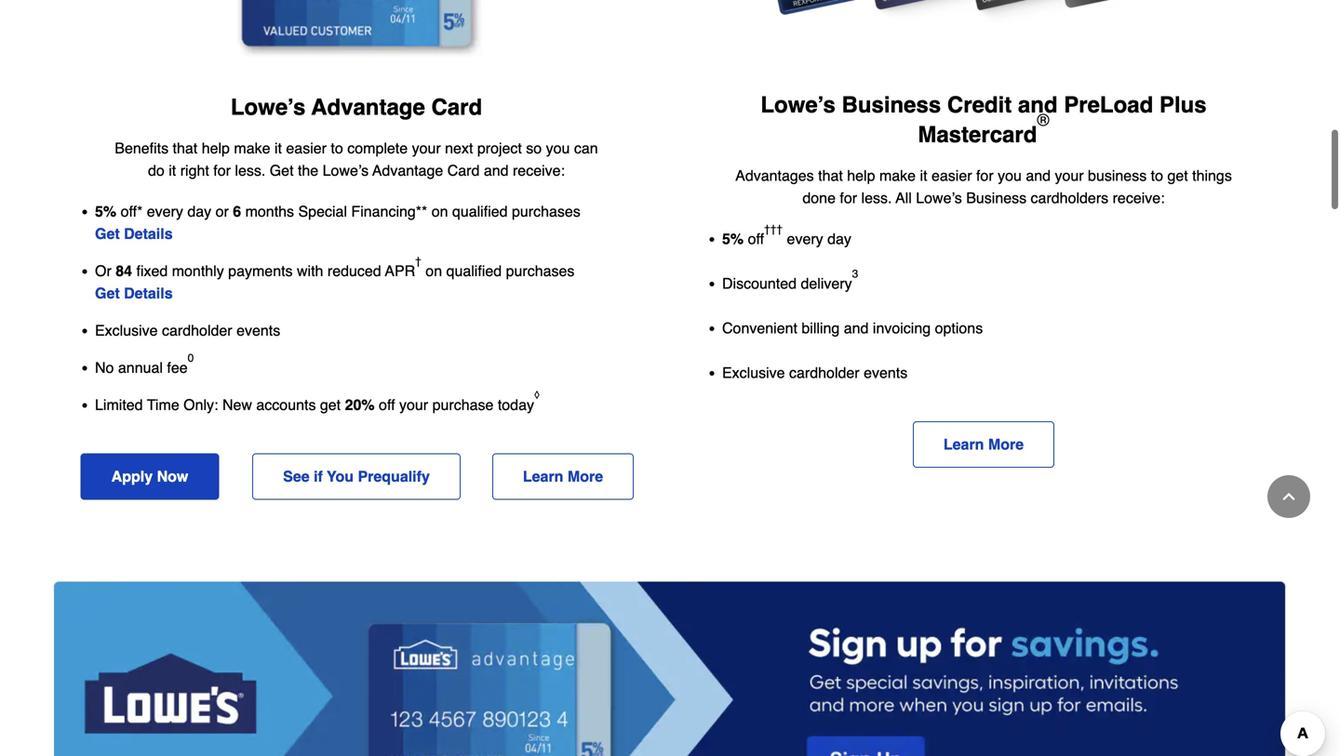Task type: describe. For each thing, give the bounding box(es) containing it.
less. inside advantages that help make it easier for you and your business to get things done for less. all lowe's business cardholders receive:
[[861, 189, 892, 207]]

benefits that help make it easier to complete your next project so you can do it right for less. get the lowe's advantage card and receive:
[[115, 139, 598, 179]]

get for day
[[95, 225, 120, 242]]

details for every
[[124, 225, 173, 242]]

0 horizontal spatial exclusive cardholder events
[[95, 322, 280, 339]]

scroll to top element
[[1267, 476, 1310, 518]]

it for lowe's business credit and preload plus mastercard
[[920, 167, 927, 184]]

0 horizontal spatial learn more link
[[492, 454, 634, 500]]

2 get details link from the top
[[95, 285, 173, 302]]

84
[[116, 262, 132, 280]]

financing**
[[351, 203, 427, 220]]

to inside advantages that help make it easier for you and your business to get things done for less. all lowe's business cardholders receive:
[[1151, 167, 1163, 184]]

6
[[233, 203, 241, 220]]

1 vertical spatial events
[[864, 364, 908, 381]]

now
[[157, 468, 188, 485]]

20%
[[345, 396, 375, 414]]

reduced
[[327, 262, 381, 280]]

details for fixed
[[124, 285, 173, 302]]

mastercard
[[918, 122, 1037, 147]]

business inside advantages that help make it easier for you and your business to get things done for less. all lowe's business cardholders receive:
[[966, 189, 1027, 207]]

things
[[1192, 167, 1232, 184]]

new
[[222, 396, 252, 414]]

0 horizontal spatial it
[[169, 162, 176, 179]]

1 vertical spatial learn
[[523, 468, 563, 485]]

business
[[1088, 167, 1147, 184]]

done
[[803, 189, 836, 207]]

months
[[245, 203, 294, 220]]

next
[[445, 139, 473, 157]]

convenient billing and invoicing options
[[722, 320, 983, 337]]

to inside benefits that help make it easier to complete your next project so you can do it right for less. get the lowe's advantage card and receive:
[[331, 139, 343, 157]]

off*
[[121, 203, 143, 220]]

0 vertical spatial events
[[236, 322, 280, 339]]

discounted
[[722, 275, 797, 292]]

◊
[[534, 389, 540, 402]]

0 horizontal spatial exclusive
[[95, 322, 158, 339]]

0 vertical spatial card
[[431, 94, 482, 120]]

receive: inside benefits that help make it easier to complete your next project so you can do it right for less. get the lowe's advantage card and receive:
[[513, 162, 565, 179]]

no annual fee 0
[[95, 352, 194, 376]]

get inside advantages that help make it easier for you and your business to get things done for less. all lowe's business cardholders receive:
[[1167, 167, 1188, 184]]

5% for 5% off* every day or 6 months special financing** on qualified purchases get details
[[95, 203, 116, 220]]

time
[[147, 396, 179, 414]]

®
[[1037, 111, 1049, 130]]

on for †
[[426, 262, 442, 280]]

fixed
[[136, 262, 168, 280]]

it for lowe's advantage card
[[274, 139, 282, 157]]

benefits
[[115, 139, 169, 157]]

5% for 5% off ††† every day
[[722, 230, 744, 247]]

fee
[[167, 359, 188, 376]]

apply now link
[[81, 454, 219, 500]]

every inside 5% off* every day or 6 months special financing** on qualified purchases get details
[[147, 203, 183, 220]]

discounted delivery 3
[[722, 268, 858, 292]]

apply now
[[111, 468, 188, 485]]

see if you prequalify
[[283, 468, 430, 485]]

make for business
[[879, 167, 916, 184]]

off inside the 5% off ††† every day
[[748, 230, 764, 247]]

if
[[314, 468, 323, 485]]

advantages
[[735, 167, 814, 184]]

preload
[[1064, 92, 1153, 118]]

limited time only: new accounts get 20% off your purchase today ◊
[[95, 389, 543, 414]]

limited
[[95, 396, 143, 414]]

or
[[215, 203, 229, 220]]

convenient
[[722, 320, 797, 337]]

1 vertical spatial cardholder
[[789, 364, 860, 381]]

and inside benefits that help make it easier to complete your next project so you can do it right for less. get the lowe's advantage card and receive:
[[484, 162, 509, 179]]

5% off ††† every day
[[722, 223, 851, 247]]

right
[[180, 162, 209, 179]]

get inside limited time only: new accounts get 20% off your purchase today ◊
[[320, 396, 341, 414]]

1 horizontal spatial learn more link
[[913, 422, 1054, 468]]

prequalify
[[358, 468, 430, 485]]

more for left learn more link
[[568, 468, 603, 485]]

or 84 fixed monthly payments with reduced apr † on qualified purchases get details
[[95, 255, 575, 302]]

purchase
[[432, 396, 494, 414]]

apply
[[111, 468, 153, 485]]

0 vertical spatial learn
[[944, 436, 984, 453]]

make for advantage
[[234, 139, 270, 157]]

0
[[188, 352, 194, 365]]

advantages that help make it easier for you and your business to get things done for less. all lowe's business cardholders receive:
[[735, 167, 1232, 207]]

lowe's up the
[[231, 94, 306, 120]]



Task type: locate. For each thing, give the bounding box(es) containing it.
5% left †††
[[722, 230, 744, 247]]

business left credit
[[842, 92, 941, 118]]

1 horizontal spatial more
[[988, 436, 1024, 453]]

0 horizontal spatial make
[[234, 139, 270, 157]]

help up right
[[202, 139, 230, 157]]

less.
[[235, 162, 265, 179], [861, 189, 892, 207]]

1 vertical spatial exclusive cardholder events
[[722, 364, 908, 381]]

you
[[327, 468, 354, 485]]

that inside advantages that help make it easier for you and your business to get things done for less. all lowe's business cardholders receive:
[[818, 167, 843, 184]]

help for lowe's advantage card
[[202, 139, 230, 157]]

get up or
[[95, 225, 120, 242]]

make
[[234, 139, 270, 157], [879, 167, 916, 184]]

purchases inside or 84 fixed monthly payments with reduced apr † on qualified purchases get details
[[506, 262, 575, 280]]

1 vertical spatial make
[[879, 167, 916, 184]]

1 details from the top
[[124, 225, 173, 242]]

options
[[935, 320, 983, 337]]

that
[[173, 139, 198, 157], [818, 167, 843, 184]]

get
[[270, 162, 294, 179], [95, 225, 120, 242], [95, 285, 120, 302]]

apr
[[385, 262, 415, 280]]

1 vertical spatial get
[[95, 225, 120, 242]]

0 vertical spatial get
[[1167, 167, 1188, 184]]

2 vertical spatial get
[[95, 285, 120, 302]]

1 vertical spatial less.
[[861, 189, 892, 207]]

0 vertical spatial to
[[331, 139, 343, 157]]

and inside advantages that help make it easier for you and your business to get things done for less. all lowe's business cardholders receive:
[[1026, 167, 1051, 184]]

your for ◊
[[399, 396, 428, 414]]

your up cardholders
[[1055, 167, 1084, 184]]

your inside advantages that help make it easier for you and your business to get things done for less. all lowe's business cardholders receive:
[[1055, 167, 1084, 184]]

that up right
[[173, 139, 198, 157]]

qualified for †
[[446, 262, 502, 280]]

get details link
[[95, 225, 173, 242], [95, 285, 173, 302]]

lowe's inside lowe's business credit and preload plus mastercard
[[761, 92, 836, 118]]

1 horizontal spatial learn more
[[944, 436, 1024, 453]]

on
[[432, 203, 448, 220], [426, 262, 442, 280]]

0 vertical spatial your
[[412, 139, 441, 157]]

that for lowe's advantage card
[[173, 139, 198, 157]]

help inside benefits that help make it easier to complete your next project so you can do it right for less. get the lowe's advantage card and receive:
[[202, 139, 230, 157]]

accounts
[[256, 396, 316, 414]]

5% left the off*
[[95, 203, 116, 220]]

exclusive cardholder events up 0
[[95, 322, 280, 339]]

card up the next
[[431, 94, 482, 120]]

qualified inside or 84 fixed monthly payments with reduced apr † on qualified purchases get details
[[446, 262, 502, 280]]

0 horizontal spatial business
[[842, 92, 941, 118]]

with
[[297, 262, 323, 280]]

billing
[[802, 320, 840, 337]]

0 vertical spatial get
[[270, 162, 294, 179]]

0 vertical spatial get details link
[[95, 225, 173, 242]]

0 vertical spatial on
[[432, 203, 448, 220]]

1 vertical spatial every
[[787, 230, 823, 247]]

business
[[842, 92, 941, 118], [966, 189, 1027, 207]]

easier inside benefits that help make it easier to complete your next project so you can do it right for less. get the lowe's advantage card and receive:
[[286, 139, 327, 157]]

purchases inside 5% off* every day or 6 months special financing** on qualified purchases get details
[[512, 203, 581, 220]]

purchases for 5% off* every day or 6 months special financing** on qualified purchases get details
[[512, 203, 581, 220]]

get details link down 84
[[95, 285, 173, 302]]

†
[[415, 255, 421, 268]]

0 vertical spatial advantage
[[311, 94, 425, 120]]

purchases for or 84 fixed monthly payments with reduced apr † on qualified purchases get details
[[506, 262, 575, 280]]

1 horizontal spatial get
[[1167, 167, 1188, 184]]

monthly
[[172, 262, 224, 280]]

lowe's inside benefits that help make it easier to complete your next project so you can do it right for less. get the lowe's advantage card and receive:
[[323, 162, 369, 179]]

easier
[[286, 139, 327, 157], [931, 167, 972, 184]]

1 vertical spatial your
[[1055, 167, 1084, 184]]

1 vertical spatial card
[[447, 162, 480, 179]]

0 horizontal spatial learn
[[523, 468, 563, 485]]

1 horizontal spatial that
[[818, 167, 843, 184]]

qualified
[[452, 203, 508, 220], [446, 262, 502, 280]]

0 horizontal spatial less.
[[235, 162, 265, 179]]

1 vertical spatial that
[[818, 167, 843, 184]]

1 vertical spatial help
[[847, 167, 875, 184]]

business down mastercard
[[966, 189, 1027, 207]]

easier for advantage
[[286, 139, 327, 157]]

1 horizontal spatial to
[[1151, 167, 1163, 184]]

0 vertical spatial you
[[546, 139, 570, 157]]

every right the off*
[[147, 203, 183, 220]]

easier inside advantages that help make it easier for you and your business to get things done for less. all lowe's business cardholders receive:
[[931, 167, 972, 184]]

1 vertical spatial purchases
[[506, 262, 575, 280]]

see if you prequalify link
[[252, 454, 460, 500]]

your left the next
[[412, 139, 441, 157]]

1 horizontal spatial easier
[[931, 167, 972, 184]]

1 vertical spatial advantage
[[372, 162, 443, 179]]

1 horizontal spatial exclusive
[[722, 364, 785, 381]]

lowe's right the
[[323, 162, 369, 179]]

no
[[95, 359, 114, 376]]

1 horizontal spatial events
[[864, 364, 908, 381]]

less. up the 6 on the top of page
[[235, 162, 265, 179]]

get inside 5% off* every day or 6 months special financing** on qualified purchases get details
[[95, 225, 120, 242]]

off inside limited time only: new accounts get 20% off your purchase today ◊
[[379, 396, 395, 414]]

get down or
[[95, 285, 120, 302]]

it inside advantages that help make it easier for you and your business to get things done for less. all lowe's business cardholders receive:
[[920, 167, 927, 184]]

1 horizontal spatial day
[[827, 230, 851, 247]]

project
[[477, 139, 522, 157]]

sign up for savings. get special savings, inspiration and invitations when you sign up for emails. image
[[54, 582, 1286, 757]]

plus
[[1159, 92, 1207, 118]]

1 vertical spatial receive:
[[1113, 189, 1165, 207]]

3
[[852, 268, 858, 281]]

cardholder down billing
[[789, 364, 860, 381]]

or
[[95, 262, 111, 280]]

0 vertical spatial receive:
[[513, 162, 565, 179]]

exclusive cardholder events down billing
[[722, 364, 908, 381]]

1 horizontal spatial less.
[[861, 189, 892, 207]]

on right financing**
[[432, 203, 448, 220]]

help right advantages
[[847, 167, 875, 184]]

1 vertical spatial learn more
[[523, 468, 603, 485]]

exclusive up no annual fee 0
[[95, 322, 158, 339]]

1 horizontal spatial learn
[[944, 436, 984, 453]]

0 horizontal spatial you
[[546, 139, 570, 157]]

advantage down complete
[[372, 162, 443, 179]]

1 get details link from the top
[[95, 225, 173, 242]]

for your home. image
[[58, 0, 655, 59]]

easier down mastercard
[[931, 167, 972, 184]]

chevron up image
[[1280, 488, 1298, 506]]

0 vertical spatial more
[[988, 436, 1024, 453]]

get left things
[[1167, 167, 1188, 184]]

0 vertical spatial business
[[842, 92, 941, 118]]

1 horizontal spatial every
[[787, 230, 823, 247]]

0 horizontal spatial day
[[187, 203, 211, 220]]

invoicing
[[873, 320, 931, 337]]

less. inside benefits that help make it easier to complete your next project so you can do it right for less. get the lowe's advantage card and receive:
[[235, 162, 265, 179]]

details down fixed
[[124, 285, 173, 302]]

learn more link
[[913, 422, 1054, 468], [492, 454, 634, 500]]

0 vertical spatial learn more
[[944, 436, 1024, 453]]

0 horizontal spatial learn more
[[523, 468, 603, 485]]

annual
[[118, 359, 163, 376]]

cardholders
[[1031, 189, 1108, 207]]

to left complete
[[331, 139, 343, 157]]

1 vertical spatial more
[[568, 468, 603, 485]]

and right billing
[[844, 320, 869, 337]]

business inside lowe's business credit and preload plus mastercard
[[842, 92, 941, 118]]

special
[[298, 203, 347, 220]]

all
[[896, 189, 912, 207]]

qualified for financing**
[[452, 203, 508, 220]]

to right business
[[1151, 167, 1163, 184]]

only:
[[183, 396, 218, 414]]

that inside benefits that help make it easier to complete your next project so you can do it right for less. get the lowe's advantage card and receive:
[[173, 139, 198, 157]]

your
[[412, 139, 441, 157], [1055, 167, 1084, 184], [399, 396, 428, 414]]

you inside advantages that help make it easier for you and your business to get things done for less. all lowe's business cardholders receive:
[[998, 167, 1022, 184]]

1 horizontal spatial it
[[274, 139, 282, 157]]

1 vertical spatial you
[[998, 167, 1022, 184]]

help inside advantages that help make it easier for you and your business to get things done for less. all lowe's business cardholders receive:
[[847, 167, 875, 184]]

†††
[[764, 223, 783, 236]]

cardholder
[[162, 322, 232, 339], [789, 364, 860, 381]]

0 vertical spatial every
[[147, 203, 183, 220]]

1 horizontal spatial make
[[879, 167, 916, 184]]

0 vertical spatial help
[[202, 139, 230, 157]]

events down invoicing
[[864, 364, 908, 381]]

2 horizontal spatial it
[[920, 167, 927, 184]]

0 horizontal spatial events
[[236, 322, 280, 339]]

every right †††
[[787, 230, 823, 247]]

on for financing**
[[432, 203, 448, 220]]

0 horizontal spatial easier
[[286, 139, 327, 157]]

the
[[298, 162, 318, 179]]

day inside 5% off* every day or 6 months special financing** on qualified purchases get details
[[187, 203, 211, 220]]

0 horizontal spatial 5%
[[95, 203, 116, 220]]

to
[[331, 139, 343, 157], [1151, 167, 1163, 184]]

details inside or 84 fixed monthly payments with reduced apr † on qualified purchases get details
[[124, 285, 173, 302]]

exclusive
[[95, 322, 158, 339], [722, 364, 785, 381]]

you right so
[[546, 139, 570, 157]]

0 vertical spatial details
[[124, 225, 173, 242]]

receive: inside advantages that help make it easier for you and your business to get things done for less. all lowe's business cardholders receive:
[[1113, 189, 1165, 207]]

it
[[274, 139, 282, 157], [169, 162, 176, 179], [920, 167, 927, 184]]

get
[[1167, 167, 1188, 184], [320, 396, 341, 414]]

get left 20%
[[320, 396, 341, 414]]

every
[[147, 203, 183, 220], [787, 230, 823, 247]]

0 vertical spatial that
[[173, 139, 198, 157]]

get left the
[[270, 162, 294, 179]]

make up the 6 on the top of page
[[234, 139, 270, 157]]

your inside limited time only: new accounts get 20% off your purchase today ◊
[[399, 396, 428, 414]]

events down payments
[[236, 322, 280, 339]]

off
[[748, 230, 764, 247], [379, 396, 395, 414]]

1 vertical spatial to
[[1151, 167, 1163, 184]]

lowe's inside advantages that help make it easier for you and your business to get things done for less. all lowe's business cardholders receive:
[[916, 189, 962, 207]]

0 vertical spatial 5%
[[95, 203, 116, 220]]

1 vertical spatial qualified
[[446, 262, 502, 280]]

0 horizontal spatial off
[[379, 396, 395, 414]]

1 horizontal spatial for
[[840, 189, 857, 207]]

0 horizontal spatial more
[[568, 468, 603, 485]]

1 horizontal spatial 5%
[[722, 230, 744, 247]]

today
[[498, 396, 534, 414]]

get inside or 84 fixed monthly payments with reduced apr † on qualified purchases get details
[[95, 285, 120, 302]]

get inside benefits that help make it easier to complete your next project so you can do it right for less. get the lowe's advantage card and receive:
[[270, 162, 294, 179]]

2 horizontal spatial for
[[976, 167, 994, 184]]

lowe's right all at the right top of the page
[[916, 189, 962, 207]]

1 vertical spatial exclusive
[[722, 364, 785, 381]]

so
[[526, 139, 542, 157]]

1 horizontal spatial receive:
[[1113, 189, 1165, 207]]

0 horizontal spatial receive:
[[513, 162, 565, 179]]

qualified down project
[[452, 203, 508, 220]]

you
[[546, 139, 570, 157], [998, 167, 1022, 184]]

it down mastercard
[[920, 167, 927, 184]]

day inside the 5% off ††† every day
[[827, 230, 851, 247]]

for right right
[[213, 162, 231, 179]]

1 horizontal spatial exclusive cardholder events
[[722, 364, 908, 381]]

lowe's advantage card
[[231, 94, 482, 120]]

for right done
[[840, 189, 857, 207]]

exclusive down the convenient
[[722, 364, 785, 381]]

lowe's up advantages
[[761, 92, 836, 118]]

your left purchase
[[399, 396, 428, 414]]

easier for business
[[931, 167, 972, 184]]

0 vertical spatial off
[[748, 230, 764, 247]]

advantage
[[311, 94, 425, 120], [372, 162, 443, 179]]

card
[[431, 94, 482, 120], [447, 162, 480, 179]]

get for monthly
[[95, 285, 120, 302]]

more
[[988, 436, 1024, 453], [568, 468, 603, 485]]

make inside benefits that help make it easier to complete your next project so you can do it right for less. get the lowe's advantage card and receive:
[[234, 139, 270, 157]]

2 vertical spatial your
[[399, 396, 428, 414]]

details inside 5% off* every day or 6 months special financing** on qualified purchases get details
[[124, 225, 173, 242]]

off right 20%
[[379, 396, 395, 414]]

1 vertical spatial get details link
[[95, 285, 173, 302]]

0 horizontal spatial cardholder
[[162, 322, 232, 339]]

for your business. image
[[685, 0, 1282, 57]]

your for so
[[412, 139, 441, 157]]

delivery
[[801, 275, 852, 292]]

easier up the
[[286, 139, 327, 157]]

and inside lowe's business credit and preload plus mastercard
[[1018, 92, 1058, 118]]

more for the right learn more link
[[988, 436, 1024, 453]]

1 vertical spatial business
[[966, 189, 1027, 207]]

1 vertical spatial day
[[827, 230, 851, 247]]

1 horizontal spatial you
[[998, 167, 1022, 184]]

0 horizontal spatial help
[[202, 139, 230, 157]]

make inside advantages that help make it easier for you and your business to get things done for less. all lowe's business cardholders receive:
[[879, 167, 916, 184]]

learn
[[944, 436, 984, 453], [523, 468, 563, 485]]

can
[[574, 139, 598, 157]]

on inside or 84 fixed monthly payments with reduced apr † on qualified purchases get details
[[426, 262, 442, 280]]

receive: down business
[[1113, 189, 1165, 207]]

1 horizontal spatial cardholder
[[789, 364, 860, 381]]

0 horizontal spatial for
[[213, 162, 231, 179]]

5% off* every day or 6 months special financing** on qualified purchases get details
[[95, 203, 581, 242]]

and
[[1018, 92, 1058, 118], [484, 162, 509, 179], [1026, 167, 1051, 184], [844, 320, 869, 337]]

your inside benefits that help make it easier to complete your next project so you can do it right for less. get the lowe's advantage card and receive:
[[412, 139, 441, 157]]

you down mastercard
[[998, 167, 1022, 184]]

lowe's
[[761, 92, 836, 118], [231, 94, 306, 120], [323, 162, 369, 179], [916, 189, 962, 207]]

5% inside 5% off* every day or 6 months special financing** on qualified purchases get details
[[95, 203, 116, 220]]

1 horizontal spatial business
[[966, 189, 1027, 207]]

qualified right "†"
[[446, 262, 502, 280]]

0 vertical spatial qualified
[[452, 203, 508, 220]]

that for lowe's business credit and preload plus mastercard
[[818, 167, 843, 184]]

1 vertical spatial details
[[124, 285, 173, 302]]

1 horizontal spatial help
[[847, 167, 875, 184]]

1 horizontal spatial off
[[748, 230, 764, 247]]

exclusive cardholder events
[[95, 322, 280, 339], [722, 364, 908, 381]]

help for lowe's business credit and preload plus mastercard
[[847, 167, 875, 184]]

day left or
[[187, 203, 211, 220]]

and down project
[[484, 162, 509, 179]]

purchases
[[512, 203, 581, 220], [506, 262, 575, 280]]

events
[[236, 322, 280, 339], [864, 364, 908, 381]]

less. left all at the right top of the page
[[861, 189, 892, 207]]

payments
[[228, 262, 293, 280]]

help
[[202, 139, 230, 157], [847, 167, 875, 184]]

for down mastercard
[[976, 167, 994, 184]]

advantage up complete
[[311, 94, 425, 120]]

details down the off*
[[124, 225, 173, 242]]

for inside benefits that help make it easier to complete your next project so you can do it right for less. get the lowe's advantage card and receive:
[[213, 162, 231, 179]]

day down done
[[827, 230, 851, 247]]

1 vertical spatial easier
[[931, 167, 972, 184]]

receive: down so
[[513, 162, 565, 179]]

5%
[[95, 203, 116, 220], [722, 230, 744, 247]]

cardholder up 0
[[162, 322, 232, 339]]

0 vertical spatial make
[[234, 139, 270, 157]]

make up all at the right top of the page
[[879, 167, 916, 184]]

every inside the 5% off ††† every day
[[787, 230, 823, 247]]

and up cardholders
[[1026, 167, 1051, 184]]

off up the discounted
[[748, 230, 764, 247]]

do
[[148, 162, 165, 179]]

it right do
[[169, 162, 176, 179]]

1 vertical spatial 5%
[[722, 230, 744, 247]]

on inside 5% off* every day or 6 months special financing** on qualified purchases get details
[[432, 203, 448, 220]]

complete
[[347, 139, 408, 157]]

qualified inside 5% off* every day or 6 months special financing** on qualified purchases get details
[[452, 203, 508, 220]]

see
[[283, 468, 310, 485]]

card down the next
[[447, 162, 480, 179]]

0 vertical spatial cardholder
[[162, 322, 232, 339]]

you inside benefits that help make it easier to complete your next project so you can do it right for less. get the lowe's advantage card and receive:
[[546, 139, 570, 157]]

0 vertical spatial less.
[[235, 162, 265, 179]]

get details link down the off*
[[95, 225, 173, 242]]

that up done
[[818, 167, 843, 184]]

0 horizontal spatial to
[[331, 139, 343, 157]]

5% inside the 5% off ††† every day
[[722, 230, 744, 247]]

0 vertical spatial exclusive
[[95, 322, 158, 339]]

credit
[[947, 92, 1012, 118]]

on right "†"
[[426, 262, 442, 280]]

card inside benefits that help make it easier to complete your next project so you can do it right for less. get the lowe's advantage card and receive:
[[447, 162, 480, 179]]

0 vertical spatial easier
[[286, 139, 327, 157]]

2 details from the top
[[124, 285, 173, 302]]

it up months
[[274, 139, 282, 157]]

1 vertical spatial on
[[426, 262, 442, 280]]

advantage inside benefits that help make it easier to complete your next project so you can do it right for less. get the lowe's advantage card and receive:
[[372, 162, 443, 179]]

lowe's business credit and preload plus mastercard
[[761, 92, 1207, 147]]

and right credit
[[1018, 92, 1058, 118]]

0 vertical spatial exclusive cardholder events
[[95, 322, 280, 339]]

learn more
[[944, 436, 1024, 453], [523, 468, 603, 485]]



Task type: vqa. For each thing, say whether or not it's contained in the screenshot.
a within Button
no



